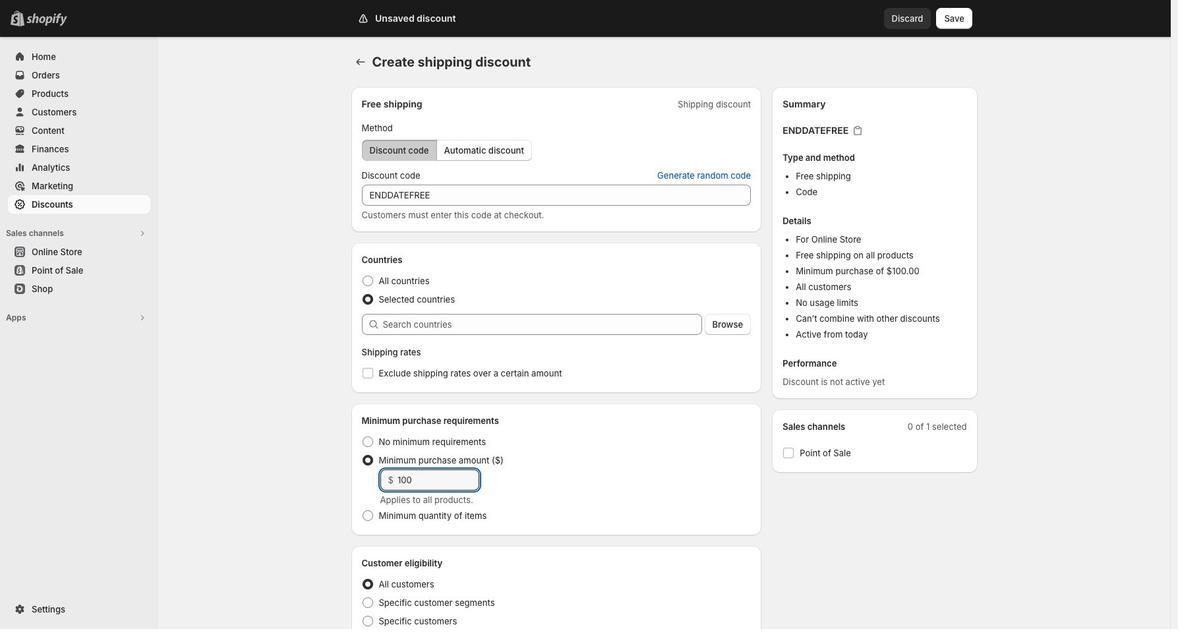 Task type: locate. For each thing, give the bounding box(es) containing it.
None text field
[[362, 185, 751, 206]]



Task type: describe. For each thing, give the bounding box(es) containing it.
shopify image
[[26, 13, 67, 26]]

Search countries text field
[[383, 314, 702, 335]]

0.00 text field
[[398, 470, 479, 491]]



Task type: vqa. For each thing, say whether or not it's contained in the screenshot.
Search products text field
no



